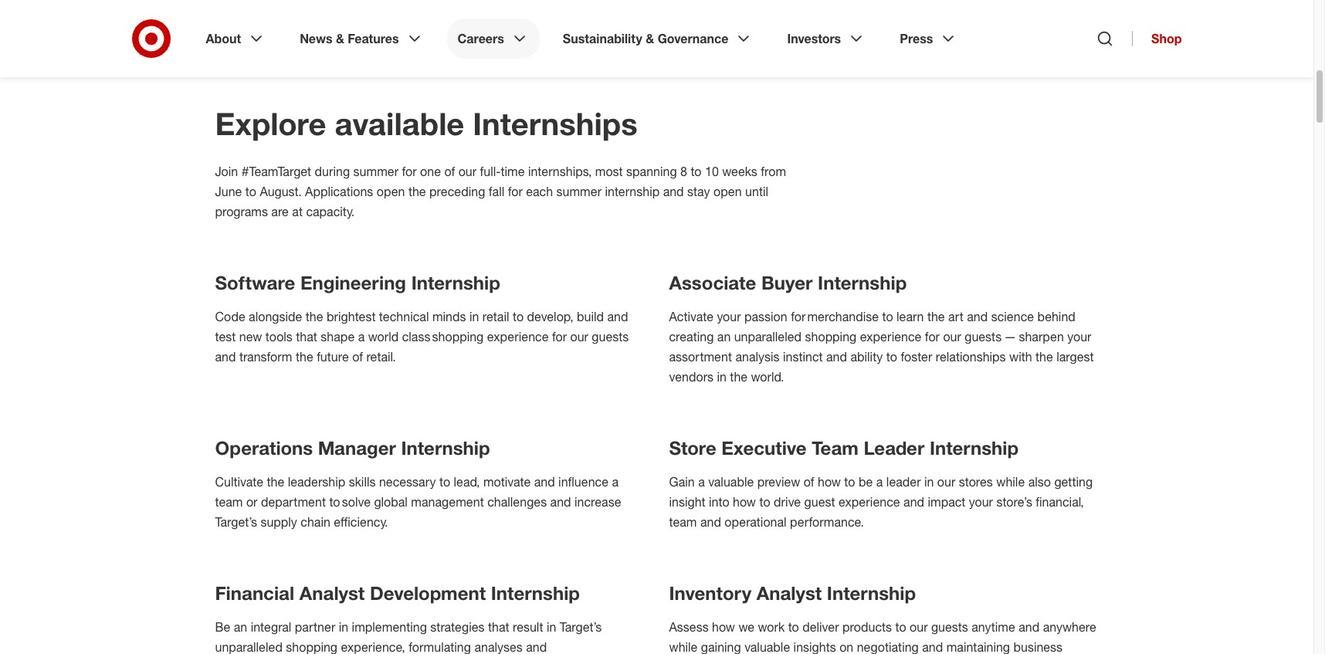 Task type: vqa. For each thing, say whether or not it's contained in the screenshot.
topmost communities.
no



Task type: describe. For each thing, give the bounding box(es) containing it.
insights
[[794, 639, 836, 654]]

relationships
[[936, 349, 1006, 364]]

internship for software engineering internship
[[411, 271, 500, 294]]

weeks
[[722, 164, 757, 179]]

deliver
[[803, 619, 839, 635]]

manager
[[318, 436, 396, 459]]

from
[[761, 164, 786, 179]]

10
[[705, 164, 719, 179]]

shop
[[1152, 31, 1182, 46]]

until
[[745, 184, 768, 199]]

develop,
[[527, 309, 574, 324]]

to left learn
[[882, 309, 893, 324]]

governance
[[658, 31, 729, 46]]

analysis
[[736, 349, 780, 364]]

class shopping
[[402, 329, 484, 344]]

unparalleled inside 'activate your passion for merchandise to learn the art and science behind creating an unparalleled shopping experience for our guests — sharpen your assortment analysis instinct and ability to foster relationships with the largest vendors in the world.'
[[734, 329, 802, 344]]

1 open from the left
[[377, 184, 405, 199]]

valuable inside gain a valuable preview of how to be a leader in our stores while also getting insight into how to drive guest experience and impact your store's financial, team and operational performance.
[[708, 474, 754, 489]]

to solve
[[329, 494, 371, 510]]

operational
[[725, 514, 787, 530]]

experience inside 'activate your passion for merchandise to learn the art and science behind creating an unparalleled shopping experience for our guests — sharpen your assortment analysis instinct and ability to foster relationships with the largest vendors in the world.'
[[860, 329, 922, 344]]

while for inventory analyst internship
[[669, 639, 698, 654]]

sharpen
[[1019, 329, 1064, 344]]

insight
[[669, 494, 706, 510]]

internship
[[605, 184, 660, 199]]

team
[[812, 436, 859, 459]]

skills
[[349, 474, 376, 489]]

be
[[215, 619, 230, 635]]

target's inside be an integral partner in implementing strategies that result in target's unparalleled shopping experience, formulating analyses an
[[560, 619, 602, 635]]

science
[[991, 309, 1034, 324]]

our inside code alongside the brightest technical minds in retail to develop, build and test new tools that shape a world class shopping experience for our guests and transform the future of retail.
[[570, 329, 588, 344]]

guests inside 'activate your passion for merchandise to learn the art and science behind creating an unparalleled shopping experience for our guests — sharpen your assortment analysis instinct and ability to foster relationships with the largest vendors in the world.'
[[965, 329, 1002, 344]]

news & features
[[300, 31, 399, 46]]

tools
[[266, 329, 293, 344]]

engineering
[[300, 271, 406, 294]]

most
[[595, 164, 623, 179]]

strategies
[[430, 619, 485, 635]]

world.
[[751, 369, 784, 384]]

negotiating
[[857, 639, 919, 654]]

about
[[206, 31, 241, 46]]

and down influence
[[550, 494, 571, 510]]

financial analyst development internship
[[215, 581, 585, 605]]

experience inside code alongside the brightest technical minds in retail to develop, build and test new tools that shape a world class shopping experience for our guests and transform the future of retail.
[[487, 329, 549, 344]]

1 vertical spatial your
[[1068, 329, 1092, 344]]

to left be
[[844, 474, 855, 489]]

to up programs
[[245, 184, 256, 199]]

into
[[709, 494, 730, 510]]

analyses
[[474, 639, 523, 654]]

the down sharpen
[[1036, 349, 1053, 364]]

0 horizontal spatial your
[[717, 309, 741, 324]]

maintaining
[[947, 639, 1010, 654]]

internship for associate buyer internship
[[818, 271, 907, 294]]

the up shape
[[306, 309, 323, 324]]

programs
[[215, 204, 268, 219]]

challenges
[[487, 494, 547, 510]]

department
[[261, 494, 326, 510]]

0 horizontal spatial summer
[[353, 164, 399, 179]]

and right anytime
[[1019, 619, 1040, 635]]

foster
[[901, 349, 932, 364]]

investors link
[[777, 19, 877, 59]]

guest
[[804, 494, 835, 510]]

performance.
[[790, 514, 864, 530]]

for left one
[[402, 164, 417, 179]]

impact
[[928, 494, 966, 510]]

store executive team leader internship
[[669, 436, 1024, 459]]

experience,
[[341, 639, 405, 654]]

motivate
[[483, 474, 531, 489]]

and right art
[[967, 309, 988, 324]]

code alongside the brightest technical minds in retail to develop, build and test new tools that shape a world class shopping experience for our guests and transform the future of retail.
[[215, 309, 629, 364]]

products
[[843, 619, 892, 635]]

minds
[[432, 309, 466, 324]]

during
[[315, 164, 350, 179]]

drive
[[774, 494, 801, 510]]

and right build
[[607, 309, 628, 324]]

internship up result at the bottom
[[491, 581, 580, 605]]

alongside
[[249, 309, 302, 324]]

guests inside code alongside the brightest technical minds in retail to develop, build and test new tools that shape a world class shopping experience for our guests and transform the future of retail.
[[592, 329, 629, 344]]

our inside 'join #teamtarget during summer for one of our full-time internships, most spanning 8 to 10 weeks from june to august. applications open the preceding fall for each summer internship and stay open until programs are at capacity.'
[[458, 164, 477, 179]]

largest
[[1057, 349, 1094, 364]]

sustainability
[[563, 31, 642, 46]]

team inside the 'cultivate the leadership skills necessary to lead, motivate and influence a team or department to solve global management challenges and increase target's supply chain efficiency.'
[[215, 494, 243, 510]]

with
[[1009, 349, 1032, 364]]

future
[[317, 349, 349, 364]]

inventory analyst internship
[[669, 581, 921, 605]]

analyst for inventory
[[757, 581, 822, 605]]

and inside 'join #teamtarget during summer for one of our full-time internships, most spanning 8 to 10 weeks from june to august. applications open the preceding fall for each summer internship and stay open until programs are at capacity.'
[[663, 184, 684, 199]]

management
[[411, 494, 484, 510]]

store
[[669, 436, 716, 459]]

to inside the 'cultivate the leadership skills necessary to lead, motivate and influence a team or department to solve global management challenges and increase target's supply chain efficiency.'
[[439, 474, 450, 489]]

internship up 'stores'
[[930, 436, 1019, 459]]

for merchandise
[[791, 309, 879, 324]]

press
[[900, 31, 933, 46]]

anytime
[[972, 619, 1015, 635]]

careers link
[[447, 19, 540, 59]]

to inside code alongside the brightest technical minds in retail to develop, build and test new tools that shape a world class shopping experience for our guests and transform the future of retail.
[[513, 309, 524, 324]]

the left art
[[927, 309, 945, 324]]

getting
[[1054, 474, 1093, 489]]

at
[[292, 204, 303, 219]]

of inside gain a valuable preview of how to be a leader in our stores while also getting insight into how to drive guest experience and impact your store's financial, team and operational performance.
[[804, 474, 814, 489]]

global
[[374, 494, 408, 510]]

leader
[[886, 474, 921, 489]]

to up operational
[[760, 494, 770, 510]]

in inside 'activate your passion for merchandise to learn the art and science behind creating an unparalleled shopping experience for our guests — sharpen your assortment analysis instinct and ability to foster relationships with the largest vendors in the world.'
[[717, 369, 727, 384]]

also
[[1028, 474, 1051, 489]]

investors
[[787, 31, 841, 46]]

a inside the 'cultivate the leadership skills necessary to lead, motivate and influence a team or department to solve global management challenges and increase target's supply chain efficiency.'
[[612, 474, 619, 489]]

internship for operations manager internship
[[401, 436, 490, 459]]

while for store executive team leader internship
[[996, 474, 1025, 489]]

code
[[215, 309, 245, 324]]

for inside 'activate your passion for merchandise to learn the art and science behind creating an unparalleled shopping experience for our guests — sharpen your assortment analysis instinct and ability to foster relationships with the largest vendors in the world.'
[[925, 329, 940, 344]]

that inside be an integral partner in implementing strategies that result in target's unparalleled shopping experience, formulating analyses an
[[488, 619, 509, 635]]

the down the 'analysis'
[[730, 369, 748, 384]]

necessary
[[379, 474, 436, 489]]

integral
[[251, 619, 291, 635]]

retail
[[483, 309, 509, 324]]

ability
[[851, 349, 883, 364]]

leader
[[864, 436, 925, 459]]

to up negotiating
[[895, 619, 906, 635]]

experience inside gain a valuable preview of how to be a leader in our stores while also getting insight into how to drive guest experience and impact your store's financial, team and operational performance.
[[839, 494, 900, 510]]

instinct
[[783, 349, 823, 364]]



Task type: locate. For each thing, give the bounding box(es) containing it.
guests inside assess how we work to deliver products to our guests anytime and anywhere while gaining valuable insights on negotiating and maintaining busines
[[931, 619, 968, 635]]

team
[[215, 494, 243, 510], [669, 514, 697, 530]]

2 vertical spatial your
[[969, 494, 993, 510]]

available
[[335, 105, 464, 142]]

how up "gaining"
[[712, 619, 735, 635]]

valuable up 'into'
[[708, 474, 754, 489]]

our inside gain a valuable preview of how to be a leader in our stores while also getting insight into how to drive guest experience and impact your store's financial, team and operational performance.
[[937, 474, 956, 489]]

0 vertical spatial unparalleled
[[734, 329, 802, 344]]

target's down or
[[215, 514, 257, 530]]

1 horizontal spatial &
[[646, 31, 654, 46]]

your inside gain a valuable preview of how to be a leader in our stores while also getting insight into how to drive guest experience and impact your store's financial, team and operational performance.
[[969, 494, 993, 510]]

brightest
[[327, 309, 376, 324]]

1 horizontal spatial unparalleled
[[734, 329, 802, 344]]

and left ability
[[826, 349, 847, 364]]

2 analyst from the left
[[757, 581, 822, 605]]

2 horizontal spatial of
[[804, 474, 814, 489]]

in right partner
[[339, 619, 348, 635]]

and down 8
[[663, 184, 684, 199]]

1 vertical spatial an
[[234, 619, 247, 635]]

0 vertical spatial while
[[996, 474, 1025, 489]]

0 vertical spatial your
[[717, 309, 741, 324]]

1 vertical spatial of
[[352, 349, 363, 364]]

1 vertical spatial team
[[669, 514, 697, 530]]

and down test
[[215, 349, 236, 364]]

the up "department"
[[267, 474, 284, 489]]

shopping inside 'activate your passion for merchandise to learn the art and science behind creating an unparalleled shopping experience for our guests — sharpen your assortment analysis instinct and ability to foster relationships with the largest vendors in the world.'
[[805, 329, 857, 344]]

a inside code alongside the brightest technical minds in retail to develop, build and test new tools that shape a world class shopping experience for our guests and transform the future of retail.
[[358, 329, 365, 344]]

1 vertical spatial that
[[488, 619, 509, 635]]

development
[[370, 581, 486, 605]]

our down build
[[570, 329, 588, 344]]

associate buyer internship
[[669, 271, 912, 294]]

an up assortment
[[717, 329, 731, 344]]

0 horizontal spatial shopping
[[286, 639, 338, 654]]

1 horizontal spatial summer
[[556, 184, 602, 199]]

of left retail.
[[352, 349, 363, 364]]

—
[[1005, 329, 1016, 344]]

join
[[215, 164, 238, 179]]

about link
[[195, 19, 277, 59]]

1 vertical spatial unparalleled
[[215, 639, 283, 654]]

&
[[336, 31, 344, 46], [646, 31, 654, 46]]

our up impact
[[937, 474, 956, 489]]

result
[[513, 619, 543, 635]]

0 horizontal spatial unparalleled
[[215, 639, 283, 654]]

2 horizontal spatial your
[[1068, 329, 1092, 344]]

the inside the 'cultivate the leadership skills necessary to lead, motivate and influence a team or department to solve global management challenges and increase target's supply chain efficiency.'
[[267, 474, 284, 489]]

1 horizontal spatial shopping
[[805, 329, 857, 344]]

and right negotiating
[[922, 639, 943, 654]]

are
[[271, 204, 289, 219]]

each
[[526, 184, 553, 199]]

while down assess on the right bottom of the page
[[669, 639, 698, 654]]

lead,
[[454, 474, 480, 489]]

experience
[[487, 329, 549, 344], [860, 329, 922, 344], [839, 494, 900, 510]]

influence
[[558, 474, 609, 489]]

for inside code alongside the brightest technical minds in retail to develop, build and test new tools that shape a world class shopping experience for our guests and transform the future of retail.
[[552, 329, 567, 344]]

an right be
[[234, 619, 247, 635]]

0 vertical spatial target's
[[215, 514, 257, 530]]

while up the store's
[[996, 474, 1025, 489]]

summer up applications
[[353, 164, 399, 179]]

& for news
[[336, 31, 344, 46]]

internship up lead,
[[401, 436, 490, 459]]

while inside assess how we work to deliver products to our guests anytime and anywhere while gaining valuable insights on negotiating and maintaining busines
[[669, 639, 698, 654]]

& left governance
[[646, 31, 654, 46]]

0 horizontal spatial that
[[296, 329, 317, 344]]

capacity.
[[306, 204, 355, 219]]

the inside 'join #teamtarget during summer for one of our full-time internships, most spanning 8 to 10 weeks from june to august. applications open the preceding fall for each summer internship and stay open until programs are at capacity.'
[[408, 184, 426, 199]]

target's
[[215, 514, 257, 530], [560, 619, 602, 635]]

of
[[444, 164, 455, 179], [352, 349, 363, 364], [804, 474, 814, 489]]

august.
[[260, 184, 302, 199]]

internship up products
[[827, 581, 916, 605]]

your down 'stores'
[[969, 494, 993, 510]]

explore available internships
[[215, 105, 638, 142]]

gain a valuable preview of how to be a leader in our stores while also getting insight into how to drive guest experience and impact your store's financial, team and operational performance.
[[669, 474, 1093, 530]]

1 horizontal spatial target's
[[560, 619, 602, 635]]

1 horizontal spatial that
[[488, 619, 509, 635]]

1 horizontal spatial an
[[717, 329, 731, 344]]

that inside code alongside the brightest technical minds in retail to develop, build and test new tools that shape a world class shopping experience for our guests and transform the future of retail.
[[296, 329, 317, 344]]

analyst up work
[[757, 581, 822, 605]]

for down develop,
[[552, 329, 567, 344]]

preview
[[757, 474, 800, 489]]

0 horizontal spatial target's
[[215, 514, 257, 530]]

in right result at the bottom
[[547, 619, 556, 635]]

that right tools
[[296, 329, 317, 344]]

internship up the minds
[[411, 271, 500, 294]]

experience down retail
[[487, 329, 549, 344]]

our inside 'activate your passion for merchandise to learn the art and science behind creating an unparalleled shopping experience for our guests — sharpen your assortment analysis instinct and ability to foster relationships with the largest vendors in the world.'
[[943, 329, 961, 344]]

or
[[246, 494, 258, 510]]

1 vertical spatial while
[[669, 639, 698, 654]]

of inside 'join #teamtarget during summer for one of our full-time internships, most spanning 8 to 10 weeks from june to august. applications open the preceding fall for each summer internship and stay open until programs are at capacity.'
[[444, 164, 455, 179]]

a right gain
[[698, 474, 705, 489]]

software
[[215, 271, 295, 294]]

chain
[[301, 514, 330, 530]]

a left the world
[[358, 329, 365, 344]]

an inside be an integral partner in implementing strategies that result in target's unparalleled shopping experience, formulating analyses an
[[234, 619, 247, 635]]

time
[[501, 164, 525, 179]]

preceding
[[429, 184, 485, 199]]

valuable inside assess how we work to deliver products to our guests anytime and anywhere while gaining valuable insights on negotiating and maintaining busines
[[745, 639, 790, 654]]

1 vertical spatial shopping
[[286, 639, 338, 654]]

assess
[[669, 619, 709, 635]]

to up management
[[439, 474, 450, 489]]

while
[[996, 474, 1025, 489], [669, 639, 698, 654]]

1 horizontal spatial open
[[714, 184, 742, 199]]

internships,
[[528, 164, 592, 179]]

2 open from the left
[[714, 184, 742, 199]]

unparalleled down integral on the bottom left of page
[[215, 639, 283, 654]]

in inside code alongside the brightest technical minds in retail to develop, build and test new tools that shape a world class shopping experience for our guests and transform the future of retail.
[[469, 309, 479, 324]]

0 horizontal spatial open
[[377, 184, 405, 199]]

our down art
[[943, 329, 961, 344]]

0 vertical spatial summer
[[353, 164, 399, 179]]

open right applications
[[377, 184, 405, 199]]

experience down be
[[839, 494, 900, 510]]

retail.
[[366, 349, 396, 364]]

guests up relationships
[[965, 329, 1002, 344]]

team down cultivate
[[215, 494, 243, 510]]

summer down internships,
[[556, 184, 602, 199]]

#teamtarget
[[241, 164, 311, 179]]

1 vertical spatial summer
[[556, 184, 602, 199]]

of inside code alongside the brightest technical minds in retail to develop, build and test new tools that shape a world class shopping experience for our guests and transform the future of retail.
[[352, 349, 363, 364]]

1 analyst from the left
[[300, 581, 365, 605]]

supply
[[261, 514, 297, 530]]

passion
[[744, 309, 788, 324]]

of up 'guest' on the right
[[804, 474, 814, 489]]

2 vertical spatial how
[[712, 619, 735, 635]]

test
[[215, 329, 236, 344]]

activate your passion for merchandise to learn the art and science behind creating an unparalleled shopping experience for our guests — sharpen your assortment analysis instinct and ability to foster relationships with the largest vendors in the world.
[[669, 309, 1094, 384]]

guests
[[592, 329, 629, 344], [965, 329, 1002, 344], [931, 619, 968, 635]]

open down weeks in the top of the page
[[714, 184, 742, 199]]

a
[[358, 329, 365, 344], [612, 474, 619, 489], [698, 474, 705, 489], [876, 474, 883, 489]]

1 horizontal spatial analyst
[[757, 581, 822, 605]]

store's
[[997, 494, 1032, 510]]

a right be
[[876, 474, 883, 489]]

anywhere
[[1043, 619, 1097, 635]]

of right one
[[444, 164, 455, 179]]

and down 'into'
[[700, 514, 721, 530]]

in down assortment
[[717, 369, 727, 384]]

unparalleled inside be an integral partner in implementing strategies that result in target's unparalleled shopping experience, formulating analyses an
[[215, 639, 283, 654]]

stay
[[687, 184, 710, 199]]

partner
[[295, 619, 335, 635]]

for
[[402, 164, 417, 179], [508, 184, 523, 199], [552, 329, 567, 344], [925, 329, 940, 344]]

to right 8
[[691, 164, 702, 179]]

team inside gain a valuable preview of how to be a leader in our stores while also getting insight into how to drive guest experience and impact your store's financial, team and operational performance.
[[669, 514, 697, 530]]

financial
[[215, 581, 294, 605]]

careers
[[458, 31, 504, 46]]

0 horizontal spatial team
[[215, 494, 243, 510]]

0 vertical spatial valuable
[[708, 474, 754, 489]]

& for sustainability
[[646, 31, 654, 46]]

1 horizontal spatial your
[[969, 494, 993, 510]]

transform
[[239, 349, 292, 364]]

0 vertical spatial of
[[444, 164, 455, 179]]

for up foster
[[925, 329, 940, 344]]

in right "leader"
[[924, 474, 934, 489]]

analyst for financial
[[300, 581, 365, 605]]

for right "fall"
[[508, 184, 523, 199]]

cultivate
[[215, 474, 263, 489]]

to left foster
[[886, 349, 897, 364]]

our up preceding
[[458, 164, 477, 179]]

that up analyses
[[488, 619, 509, 635]]

shopping inside be an integral partner in implementing strategies that result in target's unparalleled shopping experience, formulating analyses an
[[286, 639, 338, 654]]

while inside gain a valuable preview of how to be a leader in our stores while also getting insight into how to drive guest experience and impact your store's financial, team and operational performance.
[[996, 474, 1025, 489]]

how
[[818, 474, 841, 489], [733, 494, 756, 510], [712, 619, 735, 635]]

build
[[577, 309, 604, 324]]

0 vertical spatial team
[[215, 494, 243, 510]]

1 horizontal spatial of
[[444, 164, 455, 179]]

experience down learn
[[860, 329, 922, 344]]

target's right result at the bottom
[[560, 619, 602, 635]]

increase
[[575, 494, 621, 510]]

news & features link
[[289, 19, 434, 59]]

guests down build
[[592, 329, 629, 344]]

your up largest
[[1068, 329, 1092, 344]]

we
[[739, 619, 755, 635]]

full-
[[480, 164, 501, 179]]

1 horizontal spatial while
[[996, 474, 1025, 489]]

0 horizontal spatial &
[[336, 31, 344, 46]]

0 vertical spatial shopping
[[805, 329, 857, 344]]

shopping down for merchandise in the top right of the page
[[805, 329, 857, 344]]

our up negotiating
[[910, 619, 928, 635]]

features
[[348, 31, 399, 46]]

our inside assess how we work to deliver products to our guests anytime and anywhere while gaining valuable insights on negotiating and maintaining busines
[[910, 619, 928, 635]]

june
[[215, 184, 242, 199]]

learn
[[897, 309, 924, 324]]

1 & from the left
[[336, 31, 344, 46]]

the left future
[[296, 349, 313, 364]]

new
[[239, 329, 262, 344]]

& right news
[[336, 31, 344, 46]]

guests up maintaining
[[931, 619, 968, 635]]

target's inside the 'cultivate the leadership skills necessary to lead, motivate and influence a team or department to solve global management challenges and increase target's supply chain efficiency.'
[[215, 514, 257, 530]]

in left retail
[[469, 309, 479, 324]]

inventory
[[669, 581, 752, 605]]

open
[[377, 184, 405, 199], [714, 184, 742, 199]]

applications
[[305, 184, 373, 199]]

an inside 'activate your passion for merchandise to learn the art and science behind creating an unparalleled shopping experience for our guests — sharpen your assortment analysis instinct and ability to foster relationships with the largest vendors in the world.'
[[717, 329, 731, 344]]

and up the challenges
[[534, 474, 555, 489]]

activate
[[669, 309, 714, 324]]

gain
[[669, 474, 695, 489]]

the down one
[[408, 184, 426, 199]]

how inside assess how we work to deliver products to our guests anytime and anywhere while gaining valuable insights on negotiating and maintaining busines
[[712, 619, 735, 635]]

1 horizontal spatial team
[[669, 514, 697, 530]]

news
[[300, 31, 332, 46]]

executive
[[722, 436, 807, 459]]

internship up for merchandise in the top right of the page
[[818, 271, 907, 294]]

and down "leader"
[[904, 494, 924, 510]]

2 vertical spatial of
[[804, 474, 814, 489]]

0 horizontal spatial an
[[234, 619, 247, 635]]

0 horizontal spatial of
[[352, 349, 363, 364]]

1 vertical spatial target's
[[560, 619, 602, 635]]

valuable down work
[[745, 639, 790, 654]]

in inside gain a valuable preview of how to be a leader in our stores while also getting insight into how to drive guest experience and impact your store's financial, team and operational performance.
[[924, 474, 934, 489]]

0 vertical spatial that
[[296, 329, 317, 344]]

how up 'guest' on the right
[[818, 474, 841, 489]]

unparalleled down "passion" on the right of page
[[734, 329, 802, 344]]

financial,
[[1036, 494, 1084, 510]]

1 vertical spatial valuable
[[745, 639, 790, 654]]

how up operational
[[733, 494, 756, 510]]

internship for inventory analyst internship
[[827, 581, 916, 605]]

2 & from the left
[[646, 31, 654, 46]]

associate
[[669, 271, 756, 294]]

formulating
[[409, 639, 471, 654]]

to right work
[[788, 619, 799, 635]]

team down insight in the bottom right of the page
[[669, 514, 697, 530]]

1 vertical spatial how
[[733, 494, 756, 510]]

in
[[469, 309, 479, 324], [717, 369, 727, 384], [924, 474, 934, 489], [339, 619, 348, 635], [547, 619, 556, 635]]

to right retail
[[513, 309, 524, 324]]

0 horizontal spatial while
[[669, 639, 698, 654]]

0 vertical spatial an
[[717, 329, 731, 344]]

shopping down partner
[[286, 639, 338, 654]]

sustainability & governance link
[[552, 19, 764, 59]]

an
[[717, 329, 731, 344], [234, 619, 247, 635]]

your left "passion" on the right of page
[[717, 309, 741, 324]]

a up increase
[[612, 474, 619, 489]]

behind
[[1038, 309, 1076, 324]]

analyst up partner
[[300, 581, 365, 605]]

0 vertical spatial how
[[818, 474, 841, 489]]

assortment
[[669, 349, 732, 364]]

0 horizontal spatial analyst
[[300, 581, 365, 605]]



